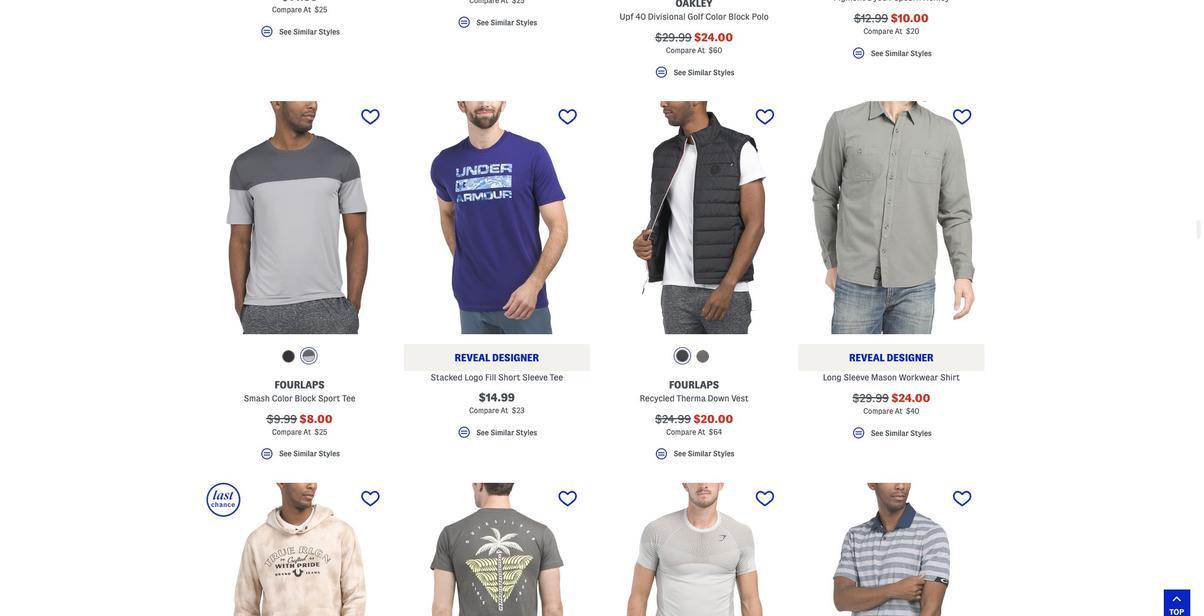 Task type: vqa. For each thing, say whether or not it's contained in the screenshot.
leftmost /
no



Task type: locate. For each thing, give the bounding box(es) containing it.
1 designer from the left
[[493, 353, 539, 363]]

$29.99 down the divisional
[[656, 32, 692, 43]]

see similar styles
[[477, 18, 538, 26], [279, 27, 340, 36], [871, 49, 932, 57], [674, 68, 735, 76], [477, 428, 538, 436], [871, 429, 932, 437], [279, 450, 340, 458], [674, 450, 735, 458]]

color right golf
[[706, 12, 727, 22]]

1 vertical spatial $24.00
[[892, 392, 931, 404]]

block inside oakley upf 40 divisional golf color block polo compare at              $60 element
[[729, 12, 750, 22]]

similar inside fourlaps smash color block sport tee compare at              $25 element
[[293, 450, 317, 458]]

fourlaps recycled therma down vest
[[640, 380, 749, 403]]

$24.00 up the $60
[[695, 32, 734, 43]]

1 fourlaps from the left
[[275, 380, 325, 391]]

see similar styles inside thread & cloth pigment dyed popcorn henley compare at              $20 'element'
[[871, 49, 932, 57]]

upf 40 divisional golf color block polo
[[620, 12, 769, 22]]

$29.99 $24.00 compare at              $40
[[853, 392, 931, 415]]

0 horizontal spatial list box
[[279, 347, 320, 368]]

compare inside $24.99 $20.00 compare at              $64
[[667, 428, 697, 436]]

1 horizontal spatial $24.00
[[892, 392, 931, 404]]

divisional
[[648, 12, 686, 22]]

0 horizontal spatial color
[[272, 394, 293, 403]]

1 horizontal spatial $29.99
[[853, 392, 889, 404]]

compare for $29.99 $24.00 compare at              $40
[[864, 407, 894, 415]]

reveal designer up stacked logo fill short sleeve tee
[[455, 353, 539, 363]]

fourlaps inside fourlaps smash color block sport tee
[[275, 380, 325, 391]]

1 vertical spatial block
[[295, 394, 316, 403]]

see inside 'life is good compare at              $25' element
[[477, 18, 489, 26]]

compare inside $29.99 $24.00 compare at              $60
[[666, 46, 696, 54]]

0 vertical spatial $29.99
[[656, 32, 692, 43]]

1 horizontal spatial list box
[[674, 347, 715, 368]]

see
[[477, 18, 489, 26], [279, 27, 292, 36], [871, 49, 884, 57], [674, 68, 687, 76], [477, 428, 489, 436], [871, 429, 884, 437], [279, 450, 292, 458], [674, 450, 687, 458]]

reveal
[[455, 353, 490, 363], [850, 353, 885, 363]]

compare for $12.99 $10.00 compare at              $20
[[864, 27, 894, 35]]

fourlaps inside fourlaps recycled therma down vest
[[670, 380, 720, 391]]

0 vertical spatial $24.00
[[695, 32, 734, 43]]

golf
[[688, 12, 704, 22]]

tee right 'short'
[[550, 373, 563, 383]]

1 horizontal spatial tee
[[550, 373, 563, 383]]

tee
[[550, 373, 563, 383], [342, 394, 356, 403]]

1 list box from the left
[[279, 347, 320, 368]]

1 reveal from the left
[[455, 353, 490, 363]]

1 horizontal spatial block
[[729, 12, 750, 22]]

vest
[[732, 394, 749, 403]]

long sleeve mason workwear shirt image
[[799, 101, 985, 334]]

$24.00 for golf
[[695, 32, 734, 43]]

0 horizontal spatial $29.99
[[656, 32, 692, 43]]

compare
[[272, 6, 302, 14], [864, 27, 894, 35], [666, 46, 696, 54], [470, 407, 499, 415], [864, 407, 894, 415], [272, 428, 302, 436], [667, 428, 697, 436]]

reveal designer for $29.99
[[850, 353, 934, 363]]

compare inside $12.99 $10.00 compare at              $20
[[864, 27, 894, 35]]

workwear
[[900, 373, 939, 383]]

reveal designer for $14.99
[[455, 353, 539, 363]]

see similar styles inside reveal designer stacked logo fill short sleeve tee $14.99 compare at              $23 element
[[477, 428, 538, 436]]

upf
[[620, 12, 634, 22]]

fourlaps recycled therma down vest compare at              $64 element
[[601, 101, 788, 467]]

see similar styles inside oakley upf 40 divisional golf color block polo compare at              $60 element
[[674, 68, 735, 76]]

$20
[[906, 27, 920, 35]]

see similar styles button
[[404, 15, 590, 35], [207, 24, 393, 44], [799, 46, 985, 66], [601, 65, 788, 85], [404, 425, 590, 445], [799, 426, 985, 446], [207, 447, 393, 467], [601, 447, 788, 467]]

0 horizontal spatial reveal designer
[[455, 353, 539, 363]]

stacked logo fill short sleeve tee image
[[404, 101, 590, 334]]

$24.99
[[655, 413, 691, 425]]

$14.99 compare at              $25 element
[[207, 0, 393, 44]]

list box up fourlaps recycled therma down vest
[[674, 347, 715, 368]]

sleeve
[[523, 373, 548, 383], [844, 373, 870, 383]]

1 vertical spatial tee
[[342, 394, 356, 403]]

styles
[[516, 18, 538, 26], [319, 27, 340, 36], [911, 49, 932, 57], [714, 68, 735, 76], [516, 428, 538, 436], [911, 429, 932, 437], [319, 450, 340, 458], [714, 450, 735, 458]]

list box inside fourlaps smash color block sport tee compare at              $25 element
[[279, 347, 320, 368]]

$29.99 inside $29.99 $24.00 compare at              $40
[[853, 392, 889, 404]]

$24.99 $20.00 compare at              $64
[[655, 413, 734, 436]]

compare at              $25
[[272, 6, 327, 14]]

$10.00
[[891, 12, 929, 24]]

1 horizontal spatial reveal
[[850, 353, 885, 363]]

designer for $14.99
[[493, 353, 539, 363]]

0 horizontal spatial fourlaps
[[275, 380, 325, 391]]

$24.00 inside $29.99 $24.00 compare at              $60
[[695, 32, 734, 43]]

1 horizontal spatial color
[[706, 12, 727, 22]]

color
[[706, 12, 727, 22], [272, 394, 293, 403]]

fourlaps up therma at the right of page
[[670, 380, 720, 391]]

reveal inside "element"
[[850, 353, 885, 363]]

0 vertical spatial $25
[[315, 6, 327, 14]]

$29.99 for mason
[[853, 392, 889, 404]]

similar inside thread & cloth pigment dyed popcorn henley compare at              $20 'element'
[[886, 49, 909, 57]]

$29.99 inside $29.99 $24.00 compare at              $60
[[656, 32, 692, 43]]

$64
[[709, 428, 723, 436]]

0 vertical spatial color
[[706, 12, 727, 22]]

1 reveal designer from the left
[[455, 353, 539, 363]]

long
[[823, 373, 842, 383]]

$24.00 inside $29.99 $24.00 compare at              $40
[[892, 392, 931, 404]]

reveal designer
[[455, 353, 539, 363], [850, 353, 934, 363]]

fourlaps down grey/grey image
[[275, 380, 325, 391]]

2 $25 from the top
[[315, 428, 327, 436]]

1 $25 from the top
[[315, 6, 327, 14]]

1 horizontal spatial designer
[[887, 353, 934, 363]]

$29.99 for divisional
[[656, 32, 692, 43]]

list box for $20.00
[[674, 347, 715, 368]]

1 horizontal spatial fourlaps
[[670, 380, 720, 391]]

$24.00 for workwear
[[892, 392, 931, 404]]

0 horizontal spatial designer
[[493, 353, 539, 363]]

$8.00
[[300, 413, 333, 425]]

similar
[[491, 18, 515, 26], [293, 27, 317, 36], [886, 49, 909, 57], [688, 68, 712, 76], [491, 428, 515, 436], [886, 429, 909, 437], [293, 450, 317, 458], [688, 450, 712, 458]]

styles inside fourlaps smash color block sport tee compare at              $25 element
[[319, 450, 340, 458]]

sleeve right long
[[844, 373, 870, 383]]

$29.99 $24.00 compare at              $60
[[656, 32, 734, 54]]

2 list box from the left
[[674, 347, 715, 368]]

styles inside thread & cloth pigment dyed popcorn henley compare at              $20 'element'
[[911, 49, 932, 57]]

see inside reveal designer stacked logo fill short sleeve tee $14.99 compare at              $23 element
[[477, 428, 489, 436]]

2 designer from the left
[[887, 353, 934, 363]]

1 vertical spatial $29.99
[[853, 392, 889, 404]]

recycled therma down vest image
[[601, 101, 788, 334]]

recycled
[[640, 394, 675, 403]]

1 vertical spatial $25
[[315, 428, 327, 436]]

$12.99 $10.00 compare at              $20
[[855, 12, 929, 35]]

2 sleeve from the left
[[844, 373, 870, 383]]

2 reveal designer from the left
[[850, 353, 934, 363]]

reveal for $14.99
[[455, 353, 490, 363]]

fourlaps smash color block sport tee compare at              $25 element
[[207, 101, 393, 467]]

$12.99
[[855, 12, 889, 24]]

color up $9.99
[[272, 394, 293, 403]]

$14.99
[[479, 392, 515, 403]]

compare inside "$9.99 $8.00 compare at              $25"
[[272, 428, 302, 436]]

list box inside fourlaps recycled therma down vest compare at              $64 element
[[674, 347, 715, 368]]

0 horizontal spatial reveal
[[455, 353, 490, 363]]

0 vertical spatial tee
[[550, 373, 563, 383]]

black image
[[676, 350, 689, 362]]

designer
[[493, 353, 539, 363], [887, 353, 934, 363]]

stacked logo fill short sleeve tee
[[431, 373, 563, 383]]

reveal up 'mason'
[[850, 353, 885, 363]]

styles inside reveal designer stacked logo fill short sleeve tee $14.99 compare at              $23 element
[[516, 428, 538, 436]]

sleeve right 'short'
[[523, 373, 548, 383]]

reveal designer inside "element"
[[850, 353, 934, 363]]

1 horizontal spatial reveal designer
[[850, 353, 934, 363]]

short
[[499, 373, 521, 383]]

fourlaps
[[275, 380, 325, 391], [670, 380, 720, 391]]

designer up workwear
[[887, 353, 934, 363]]

0 vertical spatial block
[[729, 12, 750, 22]]

compare for $29.99 $24.00 compare at              $60
[[666, 46, 696, 54]]

0 horizontal spatial tee
[[342, 394, 356, 403]]

$25
[[315, 6, 327, 14], [315, 428, 327, 436]]

1 horizontal spatial sleeve
[[844, 373, 870, 383]]

list box
[[279, 347, 320, 368], [674, 347, 715, 368]]

block left polo
[[729, 12, 750, 22]]

tee right sport
[[342, 394, 356, 403]]

0 horizontal spatial sleeve
[[523, 373, 548, 383]]

grey/grey image
[[303, 350, 315, 362]]

reveal up logo
[[455, 353, 490, 363]]

$9.99 $8.00 compare at              $25
[[267, 413, 333, 436]]

similar inside oakley upf 40 divisional golf color block polo compare at              $60 element
[[688, 68, 712, 76]]

designer inside reveal designer stacked logo fill short sleeve tee $14.99 compare at              $23 element
[[493, 353, 539, 363]]

1 vertical spatial color
[[272, 394, 293, 403]]

compare inside $29.99 $24.00 compare at              $40
[[864, 407, 894, 415]]

block up $8.00
[[295, 394, 316, 403]]

list box up fourlaps smash color block sport tee
[[279, 347, 320, 368]]

0 horizontal spatial block
[[295, 394, 316, 403]]

0 horizontal spatial $24.00
[[695, 32, 734, 43]]

block
[[729, 12, 750, 22], [295, 394, 316, 403]]

2 reveal from the left
[[850, 353, 885, 363]]

tee inside fourlaps smash color block sport tee
[[342, 394, 356, 403]]

similar inside $14.99 compare at              $25 'element'
[[293, 27, 317, 36]]

$24.00
[[695, 32, 734, 43], [892, 392, 931, 404]]

1 sleeve from the left
[[523, 373, 548, 383]]

designer up 'short'
[[493, 353, 539, 363]]

see similar styles inside the reveal designer long sleeve mason workwear shirt compare at              $40 "element"
[[871, 429, 932, 437]]

designer inside the reveal designer long sleeve mason workwear shirt compare at              $40 "element"
[[887, 353, 934, 363]]

$29.99 down 'mason'
[[853, 392, 889, 404]]

2 fourlaps from the left
[[670, 380, 720, 391]]

$24.00 up $40
[[892, 392, 931, 404]]

reveal designer up long sleeve mason workwear shirt
[[850, 353, 934, 363]]

$29.99
[[656, 32, 692, 43], [853, 392, 889, 404]]

top link
[[1164, 590, 1191, 616]]

fourlaps for $20.00
[[670, 380, 720, 391]]

see similar styles inside $14.99 compare at              $25 'element'
[[279, 27, 340, 36]]



Task type: describe. For each thing, give the bounding box(es) containing it.
reveal designer long sleeve mason workwear shirt compare at              $40 element
[[799, 101, 985, 446]]

compare at              $25 link
[[207, 0, 393, 17]]

life is good compare at              $25 element
[[404, 0, 590, 35]]

see similar styles inside fourlaps recycled therma down vest compare at              $64 element
[[674, 450, 735, 458]]

top
[[1170, 607, 1185, 616]]

$23
[[512, 407, 525, 415]]

reveal designer stacked logo fill short sleeve tee $14.99 compare at              $23 element
[[404, 101, 590, 445]]

styles inside the reveal designer long sleeve mason workwear shirt compare at              $40 "element"
[[911, 429, 932, 437]]

compare for $9.99 $8.00 compare at              $25
[[272, 428, 302, 436]]

smash
[[244, 394, 270, 403]]

see inside thread & cloth pigment dyed popcorn henley compare at              $20 'element'
[[871, 49, 884, 57]]

$14.99 compare at              $23
[[470, 392, 525, 415]]

similar inside 'life is good compare at              $25' element
[[491, 18, 515, 26]]

$20.00
[[694, 413, 734, 425]]

color inside fourlaps smash color block sport tee
[[272, 394, 293, 403]]

similar inside fourlaps recycled therma down vest compare at              $64 element
[[688, 450, 712, 458]]

see inside oakley upf 40 divisional golf color block polo compare at              $60 element
[[674, 68, 687, 76]]

styles inside $14.99 compare at              $25 'element'
[[319, 27, 340, 36]]

therma
[[677, 394, 706, 403]]

styles inside 'life is good compare at              $25' element
[[516, 18, 538, 26]]

$25 inside 'element'
[[315, 6, 327, 14]]

sleeve inside reveal designer stacked logo fill short sleeve tee $14.99 compare at              $23 element
[[523, 373, 548, 383]]

see similar styles inside 'life is good compare at              $25' element
[[477, 18, 538, 26]]

styles inside fourlaps recycled therma down vest compare at              $64 element
[[714, 450, 735, 458]]

charcoal/black image
[[697, 350, 709, 363]]

see inside fourlaps smash color block sport tee compare at              $25 element
[[279, 450, 292, 458]]

compare inside $14.99 compare at              $23
[[470, 407, 499, 415]]

fourlaps smash color block sport tee
[[244, 380, 356, 403]]

40
[[636, 12, 646, 22]]

sleeve inside the reveal designer long sleeve mason workwear shirt compare at              $40 "element"
[[844, 373, 870, 383]]

see inside $14.99 compare at              $25 'element'
[[279, 27, 292, 36]]

reveal for $29.99
[[850, 353, 885, 363]]

logo
[[465, 373, 483, 383]]

block inside fourlaps smash color block sport tee
[[295, 394, 316, 403]]

tee for fourlaps
[[342, 394, 356, 403]]

down
[[708, 394, 730, 403]]

similar inside reveal designer stacked logo fill short sleeve tee $14.99 compare at              $23 element
[[491, 428, 515, 436]]

designer for $29.99
[[887, 353, 934, 363]]

stacked
[[431, 373, 463, 383]]

$60
[[709, 46, 723, 54]]

smash color block sport tee image
[[207, 101, 393, 334]]

oakley upf 40 divisional golf color block polo compare at              $60 element
[[601, 0, 788, 85]]

polo
[[752, 12, 769, 22]]

similar inside the reveal designer long sleeve mason workwear shirt compare at              $40 "element"
[[886, 429, 909, 437]]

thread & cloth pigment dyed popcorn henley compare at              $20 element
[[799, 0, 985, 66]]

sport
[[318, 394, 340, 403]]

fill
[[485, 373, 497, 383]]

long sleeve mason workwear shirt
[[823, 373, 961, 383]]

mason
[[872, 373, 898, 383]]

list box for $8.00
[[279, 347, 320, 368]]

$40
[[906, 407, 920, 415]]

$25 inside "$9.99 $8.00 compare at              $25"
[[315, 428, 327, 436]]

see inside the reveal designer long sleeve mason workwear shirt compare at              $40 "element"
[[871, 429, 884, 437]]

tee for stacked
[[550, 373, 563, 383]]

fourlaps for $8.00
[[275, 380, 325, 391]]

$9.99
[[267, 413, 297, 425]]

see inside fourlaps recycled therma down vest compare at              $64 element
[[674, 450, 687, 458]]

shirt
[[941, 373, 961, 383]]

compare for $24.99 $20.00 compare at              $64
[[667, 428, 697, 436]]

styles inside oakley upf 40 divisional golf color block polo compare at              $60 element
[[714, 68, 735, 76]]

see similar styles inside fourlaps smash color block sport tee compare at              $25 element
[[279, 450, 340, 458]]

deep sea image
[[282, 350, 295, 363]]



